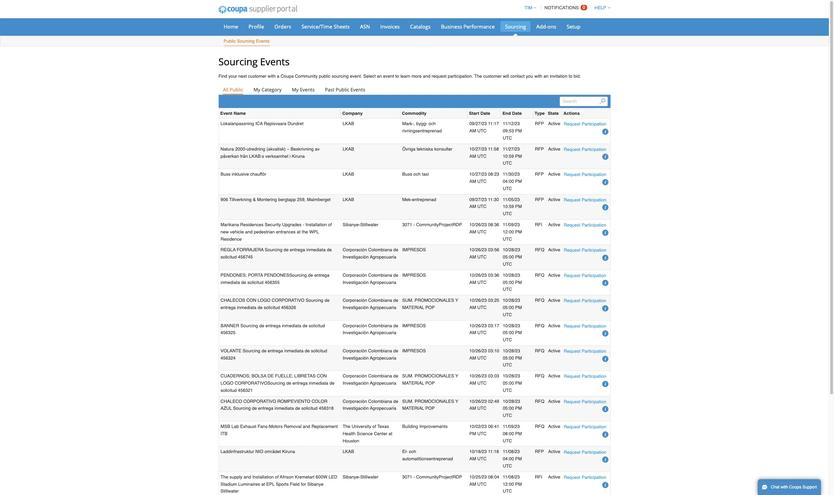 Task type: locate. For each thing, give the bounding box(es) containing it.
12:00
[[503, 229, 515, 235], [503, 482, 515, 487]]

utc inside "11/09/23 12:00 pm utc"
[[503, 237, 513, 242]]

regla
[[221, 248, 236, 253]]

0 vertical spatial of
[[328, 222, 332, 227]]

10/26/23 03:17 am utc
[[470, 323, 500, 336]]

3 material from the top
[[403, 406, 425, 411]]

0 horizontal spatial date
[[481, 111, 491, 116]]

3 participation from the top
[[582, 172, 607, 177]]

am inside "10/27/23 08:23 am utc"
[[470, 179, 477, 184]]

0 horizontal spatial coupa
[[281, 74, 294, 79]]

1 vertical spatial corporativo
[[244, 399, 276, 404]]

13 request participation from the top
[[564, 425, 607, 430]]

7 corporación from the top
[[343, 399, 367, 404]]

request participation for 11:18
[[564, 450, 607, 455]]

pm inside '11/12/23 09:53 pm utc'
[[516, 128, 522, 134]]

replacement
[[312, 424, 338, 430]]

1 vertical spatial of
[[373, 424, 377, 430]]

0 horizontal spatial with
[[268, 74, 276, 79]]

och for el- och automatitionsentreprenad
[[409, 450, 417, 455]]

2 vertical spatial stillwater
[[221, 489, 239, 494]]

2 vertical spatial pop
[[426, 406, 435, 411]]

2 colombiana from the top
[[369, 273, 393, 278]]

at left the
[[297, 229, 301, 235]]

10/28/23 05:00 pm utc for 10/26/23 03:17 am utc
[[503, 323, 522, 343]]

0 horizontal spatial customer
[[248, 74, 267, 79]]

1 horizontal spatial the
[[343, 424, 351, 430]]

10/26/23 inside 10/26/23 03:56 am utc
[[470, 248, 487, 253]]

4 agropecuaria from the top
[[370, 331, 397, 336]]

participation
[[582, 122, 607, 127], [582, 147, 607, 152], [582, 172, 607, 177], [582, 197, 607, 203], [582, 223, 607, 228], [582, 248, 607, 253], [582, 273, 607, 278], [582, 298, 607, 304], [582, 324, 607, 329], [582, 349, 607, 354], [582, 374, 607, 379], [582, 400, 607, 405], [582, 425, 607, 430], [582, 450, 607, 455], [582, 475, 607, 480]]

the up stadium
[[221, 475, 229, 480]]

asn link
[[356, 21, 375, 32]]

12 request participation button from the top
[[564, 398, 607, 406]]

rfp right 11/30/23 04:00 pm utc
[[536, 172, 545, 177]]

corporativosourcing
[[235, 381, 285, 386]]

am inside 10/26/23 03:36 am utc
[[470, 280, 477, 285]]

2 horizontal spatial of
[[373, 424, 377, 430]]

0 horizontal spatial to
[[396, 74, 400, 79]]

1 rfq from the top
[[536, 248, 545, 253]]

to left the learn
[[396, 74, 400, 79]]

1 vertical spatial 12:00
[[503, 482, 515, 487]]

corporación for banner sourcing de entrega inmediata de solicitud 456325
[[343, 323, 367, 329]]

request participation button for 11:17
[[564, 121, 607, 128]]

09/27/23 down start date button
[[470, 121, 487, 126]]

active for 10/02/23 06:41 pm utc
[[549, 424, 561, 430]]

inmediata down wpl on the left top of the page
[[307, 248, 326, 253]]

pm for 10/27/23 11:58 am utc
[[516, 154, 522, 159]]

am inside 10/26/23 03:25 am utc
[[470, 305, 477, 310]]

9 participation from the top
[[582, 324, 607, 329]]

rfq for 10/02/23 06:41 pm utc
[[536, 424, 545, 430]]

10/26/23 left 03:17
[[470, 323, 487, 329]]

10:59 inside 11/05/23 10:59 pm utc
[[503, 204, 515, 209]]

home link
[[219, 21, 243, 32]]

entreprenad
[[413, 197, 437, 202]]

10/26/23 left the 03:10
[[470, 349, 487, 354]]

10/26/23 inside 10/26/23 03:17 am utc
[[470, 323, 487, 329]]

the for the supply and installation of afrison kremetart 600w led stadium luminaires at epl sports field for sibanye stillwater
[[221, 475, 229, 480]]

09/27/23 inside 09/27/23 11:30 am utc
[[470, 197, 487, 202]]

1 horizontal spatial to
[[569, 74, 573, 79]]

4 request participation from the top
[[564, 197, 607, 203]]

0 vertical spatial 04:00
[[503, 179, 515, 184]]

12 request from the top
[[564, 400, 581, 405]]

9 am from the top
[[470, 331, 477, 336]]

11/08/23 right 08:04
[[503, 475, 520, 480]]

2 sibanye-stillwater from the top
[[343, 475, 379, 480]]

pm inside 11/05/23 10:59 pm utc
[[516, 204, 522, 209]]

the inside the supply and installation of afrison kremetart 600w led stadium luminaires at epl sports field for sibanye stillwater
[[221, 475, 229, 480]]

10/26/23 03:03 am utc
[[470, 374, 500, 386]]

0 vertical spatial communityprojectrdp
[[417, 222, 463, 227]]

2 sum. promocionales y material pop from the top
[[403, 374, 459, 386]]

7 participation from the top
[[582, 273, 607, 278]]

13 active from the top
[[549, 424, 561, 430]]

company
[[343, 111, 363, 116]]

10/26/23 for 10/26/23 03:17 am utc
[[470, 323, 487, 329]]

request for 11:17
[[564, 122, 581, 127]]

3071 - communityprojectrdp down automatitionsentreprenad
[[403, 475, 463, 480]]

1 vertical spatial stillwater
[[361, 475, 379, 480]]

2 3071 - communityprojectrdp from the top
[[403, 475, 463, 480]]

3 corporación from the top
[[343, 298, 367, 303]]

am down start on the right
[[470, 128, 477, 134]]

inmediata down chalecos
[[237, 305, 257, 310]]

participation for 03:03
[[582, 374, 607, 379]]

pm
[[516, 128, 522, 134], [516, 154, 522, 159], [516, 179, 522, 184], [516, 204, 522, 209], [516, 229, 522, 235], [516, 255, 522, 260], [516, 280, 522, 285], [516, 305, 522, 310], [516, 331, 522, 336], [516, 356, 522, 361], [516, 381, 522, 386], [516, 406, 522, 411], [470, 432, 477, 437], [516, 432, 522, 437], [516, 457, 522, 462], [516, 482, 522, 487]]

event name
[[220, 111, 246, 116]]

and right removal
[[303, 424, 311, 430]]

request for 06:41
[[564, 425, 581, 430]]

am up 10/26/23 08:36 am utc
[[470, 204, 477, 209]]

1 impresos from the top
[[403, 248, 426, 253]]

tab list
[[219, 85, 611, 95]]

0
[[583, 5, 586, 10]]

am inside 10/26/23 03:56 am utc
[[470, 255, 477, 260]]

1 vertical spatial the
[[343, 424, 351, 430]]

2 10/26/23 from the top
[[470, 248, 487, 253]]

10/27/23 left 08:23
[[470, 172, 487, 177]]

am inside 10/26/23 08:36 am utc
[[470, 229, 477, 235]]

9 active from the top
[[549, 323, 561, 329]]

11/30/23
[[503, 172, 520, 177]]

- up the
[[303, 222, 305, 227]]

at inside 'marikana residences security upgrades - installation of new vehicle and pedestrian entrances at the wpl residence'
[[297, 229, 301, 235]]

0 vertical spatial och
[[429, 121, 436, 126]]

am for 10/26/23 03:03 am utc
[[470, 381, 477, 386]]

1 horizontal spatial date
[[513, 111, 522, 116]]

afrison
[[280, 475, 294, 480]]

1 10/28/23 05:00 pm utc from the top
[[503, 248, 522, 267]]

10/28/23 right 03:17
[[503, 323, 521, 329]]

am for 10/18/23 11:18 am utc
[[470, 457, 477, 462]]

2 09/27/23 from the top
[[470, 197, 487, 202]]

10/28/23 for 03:36
[[503, 273, 521, 278]]

2 corporación colombiana de investigación agropecuaria from the top
[[343, 273, 399, 285]]

02:49
[[489, 399, 500, 404]]

10/26/23 left 03:56
[[470, 248, 487, 253]]

utc inside "10/02/23 06:41 pm utc"
[[478, 432, 487, 437]]

inmediata down 456326
[[282, 323, 302, 329]]

3071 down el-
[[403, 475, 413, 480]]

public
[[224, 39, 236, 44], [230, 87, 243, 93], [336, 87, 350, 93]]

utc inside "10/27/23 08:23 am utc"
[[478, 179, 487, 184]]

-
[[303, 222, 305, 227], [414, 222, 415, 227], [414, 475, 415, 480]]

color
[[312, 399, 328, 404]]

field
[[290, 482, 300, 487]]

3 promocionales from the top
[[415, 399, 455, 404]]

6 10/28/23 from the top
[[503, 374, 521, 379]]

lkab for 906 tillverkning & montering bergtapp 259, malmberget
[[343, 197, 354, 202]]

11/09/23 08:00 pm utc
[[503, 424, 522, 444]]

7 10/28/23 05:00 pm utc from the top
[[503, 399, 522, 419]]

05:00
[[503, 255, 515, 260], [503, 280, 515, 285], [503, 305, 515, 310], [503, 331, 515, 336], [503, 356, 515, 361], [503, 381, 515, 386], [503, 406, 515, 411]]

participation for 03:36
[[582, 273, 607, 278]]

3 10/28/23 from the top
[[503, 298, 521, 303]]

am inside 10/18/23 11:18 am utc
[[470, 457, 477, 462]]

rfq
[[536, 248, 545, 253], [536, 273, 545, 278], [536, 298, 545, 303], [536, 323, 545, 329], [536, 349, 545, 354], [536, 374, 545, 379], [536, 399, 545, 404], [536, 424, 545, 430]]

chalecos
[[221, 298, 245, 303]]

11/05/23
[[503, 197, 520, 202]]

13 am from the top
[[470, 457, 477, 462]]

10/26/23 inside 10/26/23 03:03 am utc
[[470, 374, 487, 379]]

2 vertical spatial y
[[456, 399, 459, 404]]

05:00 right 10/26/23 03:03 am utc on the bottom right of page
[[503, 381, 515, 386]]

5 05:00 from the top
[[503, 356, 515, 361]]

participation for 03:17
[[582, 324, 607, 329]]

10/28/23 for 02:49
[[503, 399, 521, 404]]

learn
[[401, 74, 411, 79]]

10/26/23 inside 10/26/23 03:36 am utc
[[470, 273, 487, 278]]

1 vertical spatial y
[[456, 374, 459, 379]]

inmediata down pendones;
[[221, 280, 240, 285]]

2 horizontal spatial with
[[782, 485, 789, 490]]

am up 10/26/23 03:17 am utc at the right
[[470, 305, 477, 310]]

msb lab exhaust fans-motors removal and replacement itb
[[221, 424, 338, 437]]

1 horizontal spatial installation
[[306, 222, 327, 227]]

con inside the chalecos con logo corporativo sourcing de entrega inmediata de solicitud 456326
[[247, 298, 257, 303]]

sum. promocionales y material pop for 10/26/23 03:25 am utc
[[403, 298, 459, 310]]

10 active from the top
[[549, 349, 561, 354]]

entrega inside the chaleco corporativo rompeviento color azul sourcing de entrega inmediata de solicitud 456318
[[258, 406, 274, 411]]

4 investigación from the top
[[343, 331, 369, 336]]

1 horizontal spatial con
[[317, 374, 327, 379]]

1 11/08/23 from the top
[[503, 450, 520, 455]]

pm for 10/26/23 03:03 am utc
[[516, 381, 522, 386]]

request participation button for 08:36
[[564, 222, 607, 229]]

10/28/23 right 02:49
[[503, 399, 521, 404]]

04:00 for 11/30/23
[[503, 179, 515, 184]]

pm inside "11/09/23 12:00 pm utc"
[[516, 229, 522, 235]]

corporativo inside the chaleco corporativo rompeviento color azul sourcing de entrega inmediata de solicitud 456318
[[244, 399, 276, 404]]

05:00 for 10/26/23 03:10 am utc
[[503, 356, 515, 361]]

am up 10/26/23 03:36 am utc
[[470, 255, 477, 260]]

5 corporación colombiana de investigación agropecuaria from the top
[[343, 349, 399, 361]]

9 request participation button from the top
[[564, 323, 607, 330]]

pm inside 11/08/23 12:00 pm utc
[[516, 482, 522, 487]]

lkab for lokalanpassning ica repisvaara dundret
[[343, 121, 354, 126]]

rfp for 11/08/23 04:00 pm utc
[[536, 450, 545, 455]]

10/27/23 inside 10/27/23 11:58 am utc
[[470, 147, 487, 152]]

11:18
[[489, 450, 499, 455]]

request participation button for 02:49
[[564, 398, 607, 406]]

pendones; porta pendonessourcing de entrega inmediata de solicitud 456355
[[221, 273, 330, 285]]

agropecuaria for regla forrajera sourcing de entrega inmediata de solicitud 456745
[[370, 255, 397, 260]]

10:59 inside 11/27/23 10:59 pm utc
[[503, 154, 515, 159]]

corporación for chaleco corporativo rompeviento color azul sourcing de entrega inmediata de solicitud 456318
[[343, 399, 367, 404]]

corporación colombiana de investigación agropecuaria for chalecos con logo corporativo sourcing de entrega inmediata de solicitud 456326
[[343, 298, 399, 310]]

request participation for 02:49
[[564, 400, 607, 405]]

2 vertical spatial the
[[221, 475, 229, 480]]

am down the 10/18/23
[[470, 457, 477, 462]]

1 vertical spatial 3071
[[403, 475, 413, 480]]

2 vertical spatial sum. promocionales y material pop
[[403, 399, 459, 411]]

buss och taxi
[[403, 172, 429, 177]]

participation for 02:49
[[582, 400, 607, 405]]

am inside 10/26/23 02:49 am utc
[[470, 406, 477, 411]]

setup link
[[563, 21, 586, 32]]

material for 10/26/23 02:49 am utc
[[403, 406, 425, 411]]

impresos for 10/26/23 03:56 am utc
[[403, 248, 426, 253]]

with
[[268, 74, 276, 79], [535, 74, 543, 79], [782, 485, 789, 490]]

6 corporación from the top
[[343, 374, 367, 379]]

0 horizontal spatial buss
[[221, 172, 231, 177]]

y left 10/26/23 03:03 am utc on the bottom right of page
[[456, 374, 459, 379]]

pm for 10/27/23 08:23 am utc
[[516, 179, 522, 184]]

5 10/28/23 from the top
[[503, 349, 521, 354]]

participation for 08:36
[[582, 223, 607, 228]]

pm inside 11/09/23 08:00 pm utc
[[516, 432, 522, 437]]

at left epl
[[262, 482, 265, 487]]

1 vertical spatial 10:59
[[503, 204, 515, 209]]

05:00 right 10/26/23 03:56 am utc
[[503, 255, 515, 260]]

2 vertical spatial at
[[262, 482, 265, 487]]

10/26/23
[[470, 222, 487, 227], [470, 248, 487, 253], [470, 273, 487, 278], [470, 298, 487, 303], [470, 323, 487, 329], [470, 349, 487, 354], [470, 374, 487, 379], [470, 399, 487, 404]]

community
[[295, 74, 318, 79]]

pm inside 11/08/23 04:00 pm utc
[[516, 457, 522, 462]]

with right you
[[535, 74, 543, 79]]

1 request from the top
[[564, 122, 581, 127]]

kiruna right området at the left bottom of page
[[282, 450, 295, 455]]

sum. promocionales y material pop
[[403, 298, 459, 310], [403, 374, 459, 386], [403, 399, 459, 411]]

1 sibanye-stillwater from the top
[[343, 222, 379, 227]]

event.
[[350, 74, 362, 79]]

4 corporación from the top
[[343, 323, 367, 329]]

0 vertical spatial 3071 - communityprojectrdp
[[403, 222, 463, 227]]

0 horizontal spatial installation
[[253, 475, 274, 480]]

sourcing events
[[219, 55, 290, 68]]

new
[[221, 229, 229, 235]]

tillverkning
[[229, 197, 252, 202]]

entrega inside volante sourcing de entrega inmediata de solicitud 456324
[[268, 349, 283, 354]]

1 horizontal spatial customer
[[484, 74, 502, 79]]

7 corporación colombiana de investigación agropecuaria from the top
[[343, 399, 399, 411]]

security
[[265, 222, 281, 227]]

10/26/23 left 08:36
[[470, 222, 487, 227]]

10/28/23 right 03:56
[[503, 248, 521, 253]]

0 vertical spatial the
[[475, 74, 483, 79]]

10/27/23 08:23 am utc
[[470, 172, 500, 184]]

home
[[224, 23, 239, 30]]

pm for 10/18/23 11:18 am utc
[[516, 457, 522, 462]]

08:23
[[489, 172, 500, 177]]

am up 10/26/23 03:03 am utc on the bottom right of page
[[470, 356, 477, 361]]

montering
[[257, 197, 277, 202]]

4 10/28/23 from the top
[[503, 323, 521, 329]]

04:00 inside 11/30/23 04:00 pm utc
[[503, 179, 515, 184]]

0 vertical spatial 09/27/23
[[470, 121, 487, 126]]

tab list containing all public
[[219, 85, 611, 95]]

0 vertical spatial 10/27/23
[[470, 147, 487, 152]]

next
[[239, 74, 247, 79]]

1 vertical spatial material
[[403, 381, 425, 386]]

0 vertical spatial stillwater
[[361, 222, 379, 227]]

corporativo down 456321
[[244, 399, 276, 404]]

utc inside 09/27/23 11:17 am utc
[[478, 128, 487, 134]]

03:25
[[489, 298, 500, 303]]

utc inside 10/26/23 03:25 am utc
[[478, 305, 487, 310]]

health
[[343, 432, 356, 437]]

2 vertical spatial promocionales
[[415, 399, 455, 404]]

pedestrian
[[254, 229, 275, 235]]

business performance
[[441, 23, 495, 30]]

11/08/23 for 12:00
[[503, 475, 520, 480]]

buss for buss och taxi
[[403, 172, 413, 177]]

0 vertical spatial 3071
[[403, 222, 413, 227]]

09/27/23 11:30 am utc
[[470, 197, 499, 209]]

0 vertical spatial corporativo
[[272, 298, 305, 303]]

rfp right 11/05/23 10:59 pm utc
[[536, 197, 545, 202]]

6 rfq from the top
[[536, 374, 545, 379]]

search image
[[600, 98, 606, 105]]

0 vertical spatial promocionales
[[415, 298, 455, 303]]

my down 'community'
[[292, 87, 299, 93]]

0 vertical spatial sum. promocionales y material pop
[[403, 298, 459, 310]]

6 request from the top
[[564, 248, 581, 253]]

utc inside 10/25/23 08:04 am utc
[[478, 482, 487, 487]]

2 horizontal spatial at
[[389, 432, 393, 437]]

11/08/23 inside 11/08/23 12:00 pm utc
[[503, 475, 520, 480]]

4 participation from the top
[[582, 197, 607, 203]]

0 vertical spatial logo
[[258, 298, 271, 303]]

10/28/23 05:00 pm utc right 03:56
[[503, 248, 522, 267]]

7 10/26/23 from the top
[[470, 374, 487, 379]]

1 vertical spatial sum.
[[403, 374, 414, 379]]

1 vertical spatial 3071 - communityprojectrdp
[[403, 475, 463, 480]]

laddinfrastruktur
[[221, 450, 254, 455]]

public right past at the top
[[336, 87, 350, 93]]

0 vertical spatial sibanye-
[[343, 222, 361, 227]]

10/28/23 05:00 pm utc right 03:03
[[503, 374, 522, 393]]

el-
[[403, 450, 408, 455]]

of inside the supply and installation of afrison kremetart 600w led stadium luminaires at epl sports field for sibanye stillwater
[[275, 475, 279, 480]]

9 request from the top
[[564, 324, 581, 329]]

and up luminaires
[[244, 475, 251, 480]]

5 request participation button from the top
[[564, 222, 607, 229]]

request for 08:36
[[564, 223, 581, 228]]

msb
[[221, 424, 230, 430]]

5 request participation from the top
[[564, 223, 607, 228]]

3 sum. from the top
[[403, 399, 414, 404]]

10/27/23 for 10/27/23 08:23 am utc
[[470, 172, 487, 177]]

2 10/27/23 from the top
[[470, 172, 487, 177]]

6 participation from the top
[[582, 248, 607, 253]]

6 05:00 from the top
[[503, 381, 515, 386]]

am inside 09/27/23 11:30 am utc
[[470, 204, 477, 209]]

10/26/23 inside 10/26/23 03:25 am utc
[[470, 298, 487, 303]]

mark-, bygg- och rivningsentreprenad
[[403, 121, 442, 134]]

3 am from the top
[[470, 179, 477, 184]]

0 horizontal spatial at
[[262, 482, 265, 487]]

y for 10/26/23 03:03 am utc
[[456, 374, 459, 379]]

am up 10/02/23
[[470, 406, 477, 411]]

- down mek-entreprenad
[[414, 222, 415, 227]]

investigación for banner sourcing de entrega inmediata de solicitud 456325
[[343, 331, 369, 336]]

1 vertical spatial och
[[414, 172, 421, 177]]

lokalanpassning ica repisvaara dundret
[[221, 121, 304, 126]]

0 horizontal spatial con
[[247, 298, 257, 303]]

request participation button for 03:56
[[564, 247, 607, 254]]

request for 03:36
[[564, 273, 581, 278]]

och left taxi
[[414, 172, 421, 177]]

1 10:59 from the top
[[503, 154, 515, 159]]

bolsa
[[252, 374, 267, 379]]

my left the category at the left of page
[[254, 87, 261, 93]]

09/27/23 left 11:30
[[470, 197, 487, 202]]

1 colombiana from the top
[[369, 248, 393, 253]]

0 vertical spatial 12:00
[[503, 229, 515, 235]]

business
[[441, 23, 463, 30]]

corporativo up 456326
[[272, 298, 305, 303]]

colombiana
[[369, 248, 393, 253], [369, 273, 393, 278], [369, 298, 393, 303], [369, 323, 393, 329], [369, 349, 393, 354], [369, 374, 393, 379], [369, 399, 393, 404]]

1 vertical spatial at
[[389, 432, 393, 437]]

company button
[[343, 110, 363, 117]]

rfp for 11/30/23 04:00 pm utc
[[536, 172, 545, 177]]

456745
[[238, 255, 253, 260]]

8 request from the top
[[564, 298, 581, 304]]

am for 10/25/23 08:04 am utc
[[470, 482, 477, 487]]

1 vertical spatial 09/27/23
[[470, 197, 487, 202]]

2 11/09/23 from the top
[[503, 424, 520, 430]]

1 vertical spatial 04:00
[[503, 457, 515, 462]]

10/26/23 inside 10/26/23 03:10 am utc
[[470, 349, 487, 354]]

navigation
[[522, 1, 611, 14]]

05:00 right 10/26/23 03:25 am utc on the right of page
[[503, 305, 515, 310]]

5 am from the top
[[470, 229, 477, 235]]

1 horizontal spatial at
[[297, 229, 301, 235]]

4 10/28/23 05:00 pm utc from the top
[[503, 323, 522, 343]]

10/28/23 right the 03:10
[[503, 349, 521, 354]]

10/26/23 03:56 am utc
[[470, 248, 500, 260]]

start date button
[[470, 110, 491, 117]]

exhaust
[[240, 424, 257, 430]]

active
[[549, 121, 561, 126], [549, 147, 561, 152], [549, 172, 561, 177], [549, 197, 561, 202], [549, 222, 561, 227], [549, 248, 561, 253], [549, 273, 561, 278], [549, 298, 561, 303], [549, 323, 561, 329], [549, 349, 561, 354], [549, 374, 561, 379], [549, 399, 561, 404], [549, 424, 561, 430], [549, 450, 561, 455], [549, 475, 561, 480]]

2 request participation button from the top
[[564, 146, 607, 153]]

1 vertical spatial communityprojectrdp
[[417, 475, 463, 480]]

1 vertical spatial pop
[[426, 381, 435, 386]]

10/28/23 05:00 pm utc right the 03:10
[[503, 349, 522, 368]]

communityprojectrdp down entreprenad
[[417, 222, 463, 227]]

456324
[[221, 356, 236, 361]]

am inside 10/26/23 03:17 am utc
[[470, 331, 477, 336]]

customer
[[248, 74, 267, 79], [484, 74, 502, 79]]

1 vertical spatial sibanye-stillwater
[[343, 475, 379, 480]]

1 vertical spatial promocionales
[[415, 374, 455, 379]]

1 vertical spatial sibanye-
[[343, 475, 361, 480]]

0 vertical spatial sum.
[[403, 298, 414, 303]]

inmediata inside the chaleco corporativo rompeviento color azul sourcing de entrega inmediata de solicitud 456318
[[275, 406, 294, 411]]

epl
[[267, 482, 275, 487]]

installation up wpl on the left top of the page
[[306, 222, 327, 227]]

8 active from the top
[[549, 298, 561, 303]]

of left texas
[[373, 424, 377, 430]]

sourcing inside the chaleco corporativo rompeviento color azul sourcing de entrega inmediata de solicitud 456318
[[233, 406, 251, 411]]

2 request from the top
[[564, 147, 581, 152]]

entrega inside regla forrajera sourcing de entrega inmediata de solicitud 456745
[[290, 248, 305, 253]]

7 am from the top
[[470, 280, 477, 285]]

05:00 right 10/26/23 03:10 am utc
[[503, 356, 515, 361]]

0 vertical spatial 10:59
[[503, 154, 515, 159]]

rfp right 11/08/23 04:00 pm utc
[[536, 450, 545, 455]]

1 vertical spatial 11/08/23
[[503, 475, 520, 480]]

sheets
[[334, 23, 350, 30]]

logo inside cuadernos; bolsa de fuelle; libretas con logo corporativosourcing de entrega inmediata de solicitud 456321
[[221, 381, 234, 386]]

5 active from the top
[[549, 222, 561, 227]]

request for 11:18
[[564, 450, 581, 455]]

an left invitation
[[544, 74, 549, 79]]

rivningsentreprenad
[[403, 128, 442, 134]]

1 11/09/23 from the top
[[503, 222, 520, 227]]

och right bygg- at the top of page
[[429, 121, 436, 126]]

0 vertical spatial rfi
[[536, 222, 543, 227]]

0 horizontal spatial the
[[221, 475, 229, 480]]

malmberget
[[307, 197, 331, 202]]

2 vertical spatial sum.
[[403, 399, 414, 404]]

the up health at the bottom of the page
[[343, 424, 351, 430]]

7 agropecuaria from the top
[[370, 406, 397, 411]]

am up 10/26/23 03:10 am utc
[[470, 331, 477, 336]]

14 active from the top
[[549, 450, 561, 455]]

10/26/23 inside 10/26/23 02:49 am utc
[[470, 399, 487, 404]]

7 request participation from the top
[[564, 273, 607, 278]]

date right start on the right
[[481, 111, 491, 116]]

08:00
[[503, 432, 515, 437]]

12 participation from the top
[[582, 400, 607, 405]]

solicitud
[[221, 255, 237, 260], [248, 280, 264, 285], [264, 305, 280, 310], [309, 323, 325, 329], [311, 349, 327, 354], [221, 388, 237, 393], [302, 406, 318, 411]]

04:00 right 10/18/23 11:18 am utc
[[503, 457, 515, 462]]

0 horizontal spatial of
[[275, 475, 279, 480]]

inmediata inside banner sourcing de entrega inmediata de solicitud 456325
[[282, 323, 302, 329]]

3071 for 10/25/23 08:04 am utc
[[403, 475, 413, 480]]

promocionales for 10/26/23 03:25 am utc
[[415, 298, 455, 303]]

am inside 10/25/23 08:04 am utc
[[470, 482, 477, 487]]

1 material from the top
[[403, 305, 425, 310]]

1 horizontal spatial an
[[544, 74, 549, 79]]

10/28/23 right the 03:36
[[503, 273, 521, 278]]

active for 09/27/23 11:17 am utc
[[549, 121, 561, 126]]

0 vertical spatial pop
[[426, 305, 435, 310]]

sourcing inside the chalecos con logo corporativo sourcing de entrega inmediata de solicitud 456326
[[306, 298, 324, 303]]

05:00 right 10/26/23 02:49 am utc
[[503, 406, 515, 411]]

1 horizontal spatial my
[[292, 87, 299, 93]]

04:00 inside 11/08/23 04:00 pm utc
[[503, 457, 515, 462]]

04:00
[[503, 179, 515, 184], [503, 457, 515, 462]]

10/28/23 for 03:03
[[503, 374, 521, 379]]

6 10/26/23 from the top
[[470, 349, 487, 354]]

installation inside the supply and installation of afrison kremetart 600w led stadium luminaires at epl sports field for sibanye stillwater
[[253, 475, 274, 480]]

2 vertical spatial of
[[275, 475, 279, 480]]

1 vertical spatial logo
[[221, 381, 234, 386]]

0 horizontal spatial an
[[377, 74, 382, 79]]

request for 03:10
[[564, 349, 581, 354]]

am inside 10/26/23 03:03 am utc
[[470, 381, 477, 386]]

pm for 09/27/23 11:17 am utc
[[516, 128, 522, 134]]

10/26/23 left the 03:36
[[470, 273, 487, 278]]

2 sum. from the top
[[403, 374, 414, 379]]

mark-
[[403, 121, 414, 126]]

inmediata inside regla forrajera sourcing de entrega inmediata de solicitud 456745
[[307, 248, 326, 253]]

10/28/23 right 03:03
[[503, 374, 521, 379]]

12:00 inside 11/08/23 12:00 pm utc
[[503, 482, 515, 487]]

1 vertical spatial 10/27/23
[[470, 172, 487, 177]]

2 rfq from the top
[[536, 273, 545, 278]]

0 horizontal spatial logo
[[221, 381, 234, 386]]

10/02/23 06:41 pm utc
[[470, 424, 500, 437]]

,
[[414, 121, 415, 126]]

15 request participation from the top
[[564, 475, 607, 480]]

4 10/26/23 from the top
[[470, 298, 487, 303]]

with right chat
[[782, 485, 789, 490]]

logo down 456355
[[258, 298, 271, 303]]

7 colombiana from the top
[[369, 399, 393, 404]]

0 vertical spatial installation
[[306, 222, 327, 227]]

0 vertical spatial coupa
[[281, 74, 294, 79]]

1 buss from the left
[[221, 172, 231, 177]]

utc inside 10/26/23 03:17 am utc
[[478, 331, 487, 336]]

am inside 10/27/23 11:58 am utc
[[470, 154, 477, 159]]

corporación colombiana de investigación agropecuaria for pendones; porta pendonessourcing de entrega inmediata de solicitud 456355
[[343, 273, 399, 285]]

09/27/23 inside 09/27/23 11:17 am utc
[[470, 121, 487, 126]]

7 10/28/23 from the top
[[503, 399, 521, 404]]

at right center
[[389, 432, 393, 437]]

och right el-
[[409, 450, 417, 455]]

active for 10/18/23 11:18 am utc
[[549, 450, 561, 455]]

pm for 10/26/23 03:56 am utc
[[516, 255, 522, 260]]

1 vertical spatial sum. promocionales y material pop
[[403, 374, 459, 386]]

1 my from the left
[[254, 87, 261, 93]]

1 horizontal spatial coupa
[[790, 485, 802, 490]]

utc inside 10/26/23 03:03 am utc
[[478, 381, 487, 386]]

date
[[481, 111, 491, 116], [513, 111, 522, 116]]

rompeviento
[[278, 399, 311, 404]]

am for 10/26/23 03:10 am utc
[[470, 356, 477, 361]]

corporación for regla forrajera sourcing de entrega inmediata de solicitud 456745
[[343, 248, 367, 253]]

1 corporación colombiana de investigación agropecuaria from the top
[[343, 248, 399, 260]]

9 request participation from the top
[[564, 324, 607, 329]]

10/28/23 05:00 pm utc right the 03:36
[[503, 273, 522, 292]]

1 horizontal spatial of
[[328, 222, 332, 227]]

pm for 10/26/23 08:36 am utc
[[516, 229, 522, 235]]

0 vertical spatial kiruna
[[292, 154, 305, 159]]

10/28/23 05:00 pm utc right 03:25
[[503, 298, 522, 318]]

3 10/26/23 from the top
[[470, 273, 487, 278]]

request participation button for 03:17
[[564, 323, 607, 330]]

buss left taxi
[[403, 172, 413, 177]]

1 agropecuaria from the top
[[370, 255, 397, 260]]

utc inside 11/30/23 04:00 pm utc
[[503, 186, 513, 191]]

2 10/28/23 from the top
[[503, 273, 521, 278]]

11/09/23 inside "11/09/23 12:00 pm utc"
[[503, 222, 520, 227]]

logo down cuadernos;
[[221, 381, 234, 386]]

3071 - communityprojectrdp down entreprenad
[[403, 222, 463, 227]]

entrega inside banner sourcing de entrega inmediata de solicitud 456325
[[266, 323, 281, 329]]

13 participation from the top
[[582, 425, 607, 430]]

2 vertical spatial material
[[403, 406, 425, 411]]

0 horizontal spatial my
[[254, 87, 261, 93]]

of up sports
[[275, 475, 279, 480]]

active for 10/25/23 08:04 am utc
[[549, 475, 561, 480]]

events up a
[[260, 55, 290, 68]]

fuelle;
[[275, 374, 293, 379]]

1 vertical spatial rfi
[[536, 475, 543, 480]]

agropecuaria for pendones; porta pendonessourcing de entrega inmediata de solicitud 456355
[[370, 280, 397, 285]]

of inside 'marikana residences security upgrades - installation of new vehicle and pedestrian entrances at the wpl residence'
[[328, 222, 332, 227]]

11 participation from the top
[[582, 374, 607, 379]]

event name button
[[220, 110, 246, 117]]

0 vertical spatial y
[[456, 298, 459, 303]]

with left a
[[268, 74, 276, 79]]

am up 10/26/23 02:49 am utc
[[470, 381, 477, 386]]

investigación for chalecos con logo corporativo sourcing de entrega inmediata de solicitud 456326
[[343, 305, 369, 310]]

10/26/23 left 03:25
[[470, 298, 487, 303]]

8 participation from the top
[[582, 298, 607, 304]]

customer left will
[[484, 74, 502, 79]]

1 vertical spatial 11/09/23
[[503, 424, 520, 430]]

request for 11:30
[[564, 197, 581, 203]]

request participation button for 03:25
[[564, 297, 607, 305]]

rfq for 10/26/23 03:25 am utc
[[536, 298, 545, 303]]

an left event
[[377, 74, 382, 79]]

am inside 09/27/23 11:17 am utc
[[470, 128, 477, 134]]

2 vertical spatial och
[[409, 450, 417, 455]]

2 sibanye- from the top
[[343, 475, 361, 480]]

1 vertical spatial coupa
[[790, 485, 802, 490]]

0 vertical spatial at
[[297, 229, 301, 235]]

10:59 down 11/05/23
[[503, 204, 515, 209]]

05:00 right 10/26/23 03:36 am utc
[[503, 280, 515, 285]]

1 vertical spatial installation
[[253, 475, 274, 480]]

utc inside 10/27/23 11:58 am utc
[[478, 154, 487, 159]]

promocionales for 10/26/23 02:49 am utc
[[415, 399, 455, 404]]

inmediata down rompeviento
[[275, 406, 294, 411]]

all
[[223, 87, 229, 93]]

2 corporación from the top
[[343, 273, 367, 278]]

12:00 right 10/26/23 08:36 am utc
[[503, 229, 515, 235]]

sourcing inside banner sourcing de entrega inmediata de solicitud 456325
[[241, 323, 258, 329]]

11/09/23 up 08:00
[[503, 424, 520, 430]]

10/26/23 inside 10/26/23 08:36 am utc
[[470, 222, 487, 227]]

4 impresos from the top
[[403, 349, 426, 354]]

notifications
[[545, 5, 579, 10]]

installation up epl
[[253, 475, 274, 480]]

11/09/23 right 08:36
[[503, 222, 520, 227]]

0 vertical spatial con
[[247, 298, 257, 303]]

y left 10/26/23 02:49 am utc
[[456, 399, 459, 404]]

communityprojectrdp down automatitionsentreprenad
[[417, 475, 463, 480]]

10/26/23 for 10/26/23 03:03 am utc
[[470, 374, 487, 379]]

10/28/23 05:00 pm utc for 10/26/23 03:25 am utc
[[503, 298, 522, 318]]

12:00 for 11/08/23
[[503, 482, 515, 487]]

1 vertical spatial con
[[317, 374, 327, 379]]

1 sum. from the top
[[403, 298, 414, 303]]

investigación for pendones; porta pendonessourcing de entrega inmediata de solicitud 456355
[[343, 280, 369, 285]]

11/08/23 12:00 pm utc
[[503, 475, 522, 494]]

am down 10/25/23
[[470, 482, 477, 487]]

10/28/23 for 03:17
[[503, 323, 521, 329]]

rfp right 11/27/23 10:59 pm utc
[[536, 147, 545, 152]]

colombiana for volante sourcing de entrega inmediata de solicitud 456324
[[369, 349, 393, 354]]

am up 10/26/23 03:25 am utc on the right of page
[[470, 280, 477, 285]]

rfp for 11/05/23 10:59 pm utc
[[536, 197, 545, 202]]

0 vertical spatial 11/08/23
[[503, 450, 520, 455]]

active for 10/26/23 03:03 am utc
[[549, 374, 561, 379]]

request participation button for 08:04
[[564, 474, 607, 481]]

4 rfp from the top
[[536, 197, 545, 202]]

public
[[319, 74, 331, 79]]

11/09/23 for 12:00
[[503, 222, 520, 227]]

add-ons
[[537, 23, 557, 30]]

date right end on the right top
[[513, 111, 522, 116]]

pop
[[426, 305, 435, 310], [426, 381, 435, 386], [426, 406, 435, 411]]

2 am from the top
[[470, 154, 477, 159]]

3 y from the top
[[456, 399, 459, 404]]

name
[[234, 111, 246, 116]]

0 vertical spatial material
[[403, 305, 425, 310]]

08:04
[[489, 475, 500, 480]]

inmediata down 'libretas'
[[309, 381, 329, 386]]

12:00 inside "11/09/23 12:00 pm utc"
[[503, 229, 515, 235]]

13 request participation button from the top
[[564, 424, 607, 431]]

5 rfq from the top
[[536, 349, 545, 354]]

12:00 for 11/09/23
[[503, 229, 515, 235]]

0 vertical spatial 11/09/23
[[503, 222, 520, 227]]

7 05:00 from the top
[[503, 406, 515, 411]]

con right chalecos
[[247, 298, 257, 303]]

y left 10/26/23 03:25 am utc on the right of page
[[456, 298, 459, 303]]



Task type: vqa. For each thing, say whether or not it's contained in the screenshot.
second Colombiana from the bottom
yes



Task type: describe. For each thing, give the bounding box(es) containing it.
residence
[[221, 237, 242, 242]]

10/28/23 for 03:56
[[503, 248, 521, 253]]

kremetart
[[295, 475, 315, 480]]

material for 10/26/23 03:25 am utc
[[403, 305, 425, 310]]

actions button
[[564, 110, 580, 117]]

agropecuaria for chaleco corporativo rompeviento color azul sourcing de entrega inmediata de solicitud 456318
[[370, 406, 397, 411]]

utc inside 10/26/23 03:36 am utc
[[478, 280, 487, 285]]

public for all
[[230, 87, 243, 93]]

sum. promocionales y material pop for 10/26/23 02:49 am utc
[[403, 399, 459, 411]]

1 horizontal spatial with
[[535, 74, 543, 79]]

the
[[302, 229, 308, 235]]

entrega inside cuadernos; bolsa de fuelle; libretas con logo corporativosourcing de entrega inmediata de solicitud 456321
[[293, 381, 308, 386]]

request participation for 03:56
[[564, 248, 607, 253]]

entrega inside the chalecos con logo corporativo sourcing de entrega inmediata de solicitud 456326
[[221, 305, 236, 310]]

utc inside 10/26/23 08:36 am utc
[[478, 229, 487, 235]]

type state
[[535, 111, 559, 116]]

inmediata inside cuadernos; bolsa de fuelle; libretas con logo corporativosourcing de entrega inmediata de solicitud 456321
[[309, 381, 329, 386]]

pop for 10/26/23 03:03 am utc
[[426, 381, 435, 386]]

utc inside 11/27/23 10:59 pm utc
[[503, 161, 513, 166]]

participation for 11:30
[[582, 197, 607, 203]]

events down profile 'link'
[[256, 39, 270, 44]]

övriga tekniska konsulter
[[403, 147, 453, 152]]

led
[[329, 475, 338, 480]]

06:41
[[489, 424, 500, 430]]

2 horizontal spatial the
[[475, 74, 483, 79]]

och inside mark-, bygg- och rivningsentreprenad
[[429, 121, 436, 126]]

utc inside 11/08/23 12:00 pm utc
[[503, 489, 513, 494]]

- for the supply and installation of afrison kremetart 600w led stadium luminaires at epl sports field for sibanye stillwater
[[414, 475, 415, 480]]

rfi for 11/09/23 12:00 pm utc
[[536, 222, 543, 227]]

rfq for 10/26/23 03:36 am utc
[[536, 273, 545, 278]]

request for 08:04
[[564, 475, 581, 480]]

colombiana for chalecos con logo corporativo sourcing de entrega inmediata de solicitud 456326
[[369, 298, 393, 303]]

05:00 for 10/26/23 02:49 am utc
[[503, 406, 515, 411]]

end date
[[503, 111, 522, 116]]

05:00 for 10/26/23 03:25 am utc
[[503, 305, 515, 310]]

rfq for 10/26/23 02:49 am utc
[[536, 399, 545, 404]]

supply
[[230, 475, 243, 480]]

active for 10/27/23 11:58 am utc
[[549, 147, 561, 152]]

asn
[[360, 23, 370, 30]]

my category link
[[249, 85, 286, 95]]

(akvatisk)
[[267, 147, 286, 152]]

pm for 10/26/23 02:49 am utc
[[516, 406, 522, 411]]

corporación colombiana de investigación agropecuaria for volante sourcing de entrega inmediata de solicitud 456324
[[343, 349, 399, 361]]

solicitud inside banner sourcing de entrega inmediata de solicitud 456325
[[309, 323, 325, 329]]

pm for 10/26/23 03:17 am utc
[[516, 331, 522, 336]]

2 to from the left
[[569, 74, 573, 79]]

lokalanpassning
[[221, 121, 254, 126]]

10/28/23 for 03:10
[[503, 349, 521, 354]]

and inside msb lab exhaust fans-motors removal and replacement itb
[[303, 424, 311, 430]]

solicitud inside regla forrajera sourcing de entrega inmediata de solicitud 456745
[[221, 255, 237, 260]]

906 tillverkning & montering bergtapp 259, malmberget
[[221, 197, 331, 202]]

commodity
[[402, 111, 427, 116]]

upgrades
[[282, 222, 302, 227]]

my for my events
[[292, 87, 299, 93]]

11/08/23 04:00 pm utc
[[503, 450, 522, 469]]

request for 03:56
[[564, 248, 581, 253]]

11/27/23
[[503, 147, 520, 152]]

all public
[[223, 87, 243, 93]]

10:59 for 11/27/23
[[503, 154, 515, 159]]

logo inside the chalecos con logo corporativo sourcing de entrega inmediata de solicitud 456326
[[258, 298, 271, 303]]

active for 10/26/23 08:36 am utc
[[549, 222, 561, 227]]

05:00 for 10/26/23 03:56 am utc
[[503, 255, 515, 260]]

solicitud inside pendones; porta pendonessourcing de entrega inmediata de solicitud 456355
[[248, 280, 264, 285]]

automatitionsentreprenad
[[403, 457, 453, 462]]

solicitud inside cuadernos; bolsa de fuelle; libretas con logo corporativosourcing de entrega inmediata de solicitud 456321
[[221, 388, 237, 393]]

entrega inside pendones; porta pendonessourcing de entrega inmediata de solicitud 456355
[[315, 273, 330, 278]]

sibanye-stillwater for marikana residences security upgrades - installation of new vehicle and pedestrian entrances at the wpl residence
[[343, 222, 379, 227]]

orders
[[275, 23, 292, 30]]

10/28/23 05:00 pm utc for 10/26/23 03:56 am utc
[[503, 248, 522, 267]]

you
[[527, 74, 534, 79]]

lkab for natura 2000-utredning (akvatisk) – beskrivning av påverkan från lkab:s verksamhet i kiruna
[[343, 147, 354, 152]]

inmediata inside the chalecos con logo corporativo sourcing de entrega inmediata de solicitud 456326
[[237, 305, 257, 310]]

10/26/23 for 10/26/23 02:49 am utc
[[470, 399, 487, 404]]

request participation for 03:03
[[564, 374, 607, 379]]

1 to from the left
[[396, 74, 400, 79]]

11/09/23 for 08:00
[[503, 424, 520, 430]]

marikana
[[221, 222, 239, 227]]

10/26/23 03:25 am utc
[[470, 298, 500, 310]]

corporación colombiana de investigación agropecuaria for regla forrajera sourcing de entrega inmediata de solicitud 456745
[[343, 248, 399, 260]]

inmediata inside volante sourcing de entrega inmediata de solicitud 456324
[[284, 349, 304, 354]]

past public events
[[325, 87, 366, 93]]

03:36
[[489, 273, 500, 278]]

- inside 'marikana residences security upgrades - installation of new vehicle and pedestrian entrances at the wpl residence'
[[303, 222, 305, 227]]

invitation
[[550, 74, 568, 79]]

active for 10/26/23 03:17 am utc
[[549, 323, 561, 329]]

05:00 for 10/26/23 03:36 am utc
[[503, 280, 515, 285]]

at inside the university of texas health science center at houston
[[389, 432, 393, 437]]

09/27/23 for 09/27/23 11:17 am utc
[[470, 121, 487, 126]]

stillwater for marikana residences security upgrades - installation of new vehicle and pedestrian entrances at the wpl residence
[[361, 222, 379, 227]]

lab
[[232, 424, 239, 430]]

04:00 for 11/08/23
[[503, 457, 515, 462]]

utc inside 10/26/23 03:10 am utc
[[478, 356, 487, 361]]

utc inside 09/27/23 11:30 am utc
[[478, 204, 487, 209]]

and inside the supply and installation of afrison kremetart 600w led stadium luminaires at epl sports field for sibanye stillwater
[[244, 475, 251, 480]]

utc inside 10/18/23 11:18 am utc
[[478, 457, 487, 462]]

pop for 10/26/23 03:25 am utc
[[426, 305, 435, 310]]

and inside 'marikana residences security upgrades - installation of new vehicle and pedestrian entrances at the wpl residence'
[[245, 229, 253, 235]]

corporación for chalecos con logo corporativo sourcing de entrega inmediata de solicitud 456326
[[343, 298, 367, 303]]

removal
[[284, 424, 302, 430]]

pm for 10/25/23 08:04 am utc
[[516, 482, 522, 487]]

2 an from the left
[[544, 74, 549, 79]]

1 an from the left
[[377, 74, 382, 79]]

utc inside 11/05/23 10:59 pm utc
[[503, 211, 513, 217]]

solicitud inside the chaleco corporativo rompeviento color azul sourcing de entrega inmediata de solicitud 456318
[[302, 406, 318, 411]]

stillwater inside the supply and installation of afrison kremetart 600w led stadium luminaires at epl sports field for sibanye stillwater
[[221, 489, 239, 494]]

coupa supplier portal image
[[214, 1, 302, 18]]

repisvaara
[[264, 121, 287, 126]]

05:00 for 10/26/23 03:17 am utc
[[503, 331, 515, 336]]

find
[[219, 74, 227, 79]]

10/26/23 for 10/26/23 03:36 am utc
[[470, 273, 487, 278]]

–
[[287, 147, 290, 152]]

10/28/23 05:00 pm utc for 10/26/23 03:10 am utc
[[503, 349, 522, 368]]

solicitud inside volante sourcing de entrega inmediata de solicitud 456324
[[311, 349, 327, 354]]

colombiana for chaleco corporativo rompeviento color azul sourcing de entrega inmediata de solicitud 456318
[[369, 399, 393, 404]]

buss for buss inklusive chaufför
[[221, 172, 231, 177]]

residences
[[240, 222, 264, 227]]

utc inside 10/26/23 02:49 am utc
[[478, 406, 487, 411]]

11/05/23 10:59 pm utc
[[503, 197, 522, 217]]

catalogs
[[411, 23, 431, 30]]

mek-
[[403, 197, 413, 202]]

906
[[221, 197, 228, 202]]

corporación colombiana de investigación agropecuaria for cuadernos; bolsa de fuelle; libretas con logo corporativosourcing de entrega inmediata de solicitud 456321
[[343, 374, 399, 386]]

pm inside "10/02/23 06:41 pm utc"
[[470, 432, 477, 437]]

end
[[503, 111, 511, 116]]

commodity button
[[402, 110, 427, 117]]

11:58
[[489, 147, 499, 152]]

10/26/23 03:10 am utc
[[470, 349, 500, 361]]

övriga
[[403, 147, 416, 152]]

lkab for laddinfrastruktur nio området kiruna
[[343, 450, 354, 455]]

profile
[[249, 23, 264, 30]]

communityprojectrdp for 10/25/23
[[417, 475, 463, 480]]

cuadernos; bolsa de fuelle; libretas con logo corporativosourcing de entrega inmediata de solicitud 456321
[[221, 374, 335, 393]]

corporación for cuadernos; bolsa de fuelle; libretas con logo corporativosourcing de entrega inmediata de solicitud 456321
[[343, 374, 367, 379]]

at inside the supply and installation of afrison kremetart 600w led stadium luminaires at epl sports field for sibanye stillwater
[[262, 482, 265, 487]]

navigation containing notifications 0
[[522, 1, 611, 14]]

solicitud inside the chalecos con logo corporativo sourcing de entrega inmediata de solicitud 456326
[[264, 305, 280, 310]]

events down 'community'
[[300, 87, 315, 93]]

am for 10/26/23 03:56 am utc
[[470, 255, 477, 260]]

chat with coupa support
[[772, 485, 818, 490]]

request for 02:49
[[564, 400, 581, 405]]

sourcing inside regla forrajera sourcing de entrega inmediata de solicitud 456745
[[265, 248, 283, 253]]

with inside chat with coupa support button
[[782, 485, 789, 490]]

09/27/23 for 09/27/23 11:30 am utc
[[470, 197, 487, 202]]

pm for 10/26/23 03:36 am utc
[[516, 280, 522, 285]]

Search text field
[[560, 97, 608, 106]]

tim
[[525, 5, 533, 10]]

a
[[277, 74, 280, 79]]

installation inside 'marikana residences security upgrades - installation of new vehicle and pedestrian entrances at the wpl residence'
[[306, 222, 327, 227]]

laddinfrastruktur nio området kiruna
[[221, 450, 295, 455]]

11/12/23
[[503, 121, 520, 126]]

agropecuaria for banner sourcing de entrega inmediata de solicitud 456325
[[370, 331, 397, 336]]

10:59 for 11/05/23
[[503, 204, 515, 209]]

- for marikana residences security upgrades - installation of new vehicle and pedestrian entrances at the wpl residence
[[414, 222, 415, 227]]

active for 10/26/23 03:56 am utc
[[549, 248, 561, 253]]

more
[[412, 74, 422, 79]]

contact
[[511, 74, 525, 79]]

of inside the university of texas health science center at houston
[[373, 424, 377, 430]]

1 customer from the left
[[248, 74, 267, 79]]

houston
[[343, 439, 360, 444]]

el- och automatitionsentreprenad
[[403, 450, 453, 462]]

corporación colombiana de investigación agropecuaria for chaleco corporativo rompeviento color azul sourcing de entrega inmediata de solicitud 456318
[[343, 399, 399, 411]]

taxi
[[422, 172, 429, 177]]

kiruna inside natura 2000-utredning (akvatisk) – beskrivning av påverkan från lkab:s verksamhet i kiruna
[[292, 154, 305, 159]]

public down home
[[224, 39, 236, 44]]

1 vertical spatial kiruna
[[282, 450, 295, 455]]

motors
[[269, 424, 283, 430]]

participation for 11:18
[[582, 450, 607, 455]]

verksamhet
[[266, 154, 289, 159]]

orders link
[[270, 21, 296, 32]]

will
[[503, 74, 510, 79]]

notifications 0
[[545, 5, 586, 10]]

09/27/23 11:17 am utc
[[470, 121, 499, 134]]

entrances
[[276, 229, 296, 235]]

request participation for 03:36
[[564, 273, 607, 278]]

10/26/23 for 10/26/23 03:56 am utc
[[470, 248, 487, 253]]

11:17
[[489, 121, 499, 126]]

corporativo inside the chalecos con logo corporativo sourcing de entrega inmediata de solicitud 456326
[[272, 298, 305, 303]]

am for 10/26/23 03:36 am utc
[[470, 280, 477, 285]]

con inside cuadernos; bolsa de fuelle; libretas con logo corporativosourcing de entrega inmediata de solicitud 456321
[[317, 374, 327, 379]]

all public link
[[219, 85, 248, 95]]

utc inside 10/26/23 03:56 am utc
[[478, 255, 487, 260]]

10/18/23 11:18 am utc
[[470, 450, 499, 462]]

456325
[[221, 331, 236, 336]]

&
[[253, 197, 256, 202]]

konsulter
[[435, 147, 453, 152]]

utc inside '11/12/23 09:53 pm utc'
[[503, 136, 513, 141]]

2 customer from the left
[[484, 74, 502, 79]]

investigación for chaleco corporativo rompeviento color azul sourcing de entrega inmediata de solicitud 456318
[[343, 406, 369, 411]]

sourcing inside volante sourcing de entrega inmediata de solicitud 456324
[[243, 349, 261, 354]]

events down event.
[[351, 87, 366, 93]]

11/09/23 12:00 pm utc
[[503, 222, 522, 242]]

11/30/23 04:00 pm utc
[[503, 172, 522, 191]]

invoices
[[381, 23, 400, 30]]

sum. for 10/26/23 02:49 am utc
[[403, 399, 414, 404]]

inmediata inside pendones; porta pendonessourcing de entrega inmediata de solicitud 456355
[[221, 280, 240, 285]]

request participation button for 11:18
[[564, 449, 607, 456]]

and right more on the top of the page
[[423, 74, 431, 79]]

utc inside 11/09/23 08:00 pm utc
[[503, 439, 513, 444]]

am for 10/26/23 08:36 am utc
[[470, 229, 477, 235]]

ica
[[256, 121, 263, 126]]

agropecuaria for chalecos con logo corporativo sourcing de entrega inmediata de solicitud 456326
[[370, 305, 397, 310]]

am for 10/26/23 03:25 am utc
[[470, 305, 477, 310]]

wpl
[[310, 229, 319, 235]]

10/26/23 08:36 am utc
[[470, 222, 500, 235]]

utc inside 11/08/23 04:00 pm utc
[[503, 464, 513, 469]]

inklusive
[[232, 172, 249, 177]]

bergtapp
[[278, 197, 296, 202]]

request
[[432, 74, 447, 79]]

10/26/23 for 10/26/23 03:25 am utc
[[470, 298, 487, 303]]

participation for 06:41
[[582, 425, 607, 430]]

coupa inside button
[[790, 485, 802, 490]]

request participation button for 11:30
[[564, 196, 607, 204]]

10/27/23 11:58 am utc
[[470, 147, 499, 159]]

request participation button for 06:41
[[564, 424, 607, 431]]

fans-
[[258, 424, 269, 430]]

beskrivning
[[291, 147, 314, 152]]

corporación for volante sourcing de entrega inmediata de solicitud 456324
[[343, 349, 367, 354]]

participation.
[[448, 74, 474, 79]]

lkab for buss inklusive chaufför
[[343, 172, 354, 177]]

am for 09/27/23 11:17 am utc
[[470, 128, 477, 134]]

porta
[[248, 273, 263, 278]]



